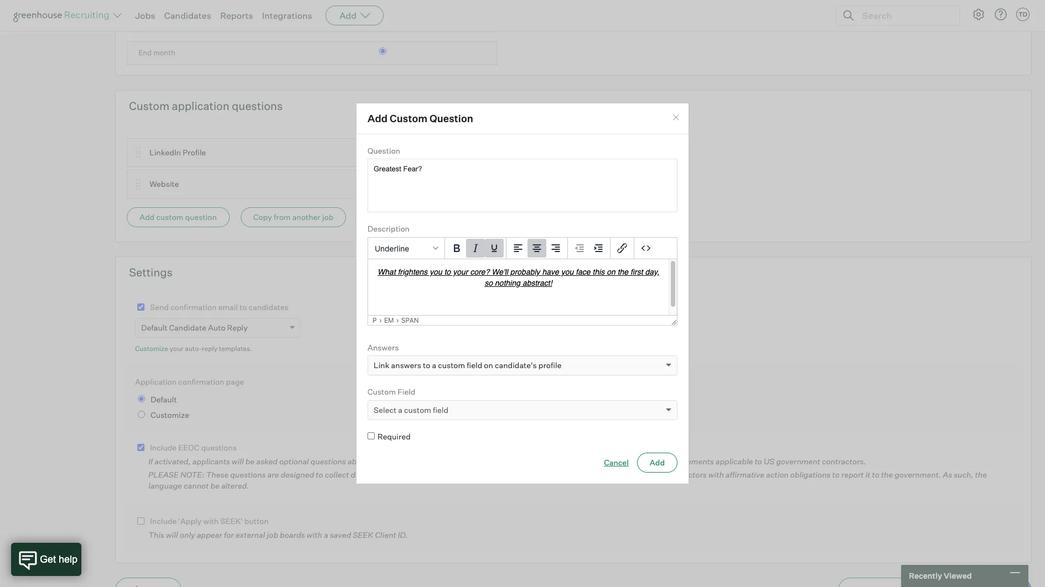 Task type: describe. For each thing, give the bounding box(es) containing it.
link answers to a custom field on candidate's profile
[[374, 361, 562, 370]]

cancel link
[[604, 458, 629, 469]]

copy from another job
[[253, 212, 333, 222]]

obligations
[[790, 471, 831, 480]]

reporting
[[630, 457, 664, 467]]

recently viewed
[[909, 572, 972, 581]]

1 horizontal spatial about
[[418, 471, 439, 480]]

em button
[[384, 316, 394, 325]]

saved
[[330, 531, 351, 540]]

2 toolbar from the left
[[507, 238, 568, 259]]

1 › from the left
[[379, 316, 382, 325]]

answers
[[368, 343, 399, 352]]

reply
[[202, 345, 218, 353]]

to up that
[[525, 457, 533, 467]]

add custom question button
[[127, 207, 229, 227]]

for inside include eeoc questions if activated, applicants will be asked optional questions about gender, race, veteran, and disability status to comply with certain eeoc reporting requirements applicable to us government contractors. please note: these questions are designed to collect demographic data about applicants in the format that is specifically required for federal contractors with affirmative action obligations to report it to the government. as such, the language cannot be altered.
[[627, 471, 637, 480]]

on
[[484, 361, 493, 370]]

button
[[244, 517, 269, 527]]

month
[[153, 48, 175, 57]]

end for end month
[[138, 48, 152, 57]]

comply
[[534, 457, 561, 467]]

job inside include 'apply with seek' button this will only appear for external job boards with a saved seek client id.
[[267, 531, 278, 540]]

link answers to a custom field on candidate's profile option
[[374, 361, 562, 370]]

candidates link
[[164, 10, 211, 21]]

customize link
[[135, 345, 168, 353]]

end for end year
[[138, 16, 152, 25]]

application confirmation page
[[135, 377, 244, 387]]

data
[[401, 471, 417, 480]]

add custom question
[[140, 212, 217, 222]]

span button
[[401, 316, 419, 325]]

and
[[451, 457, 465, 467]]

p
[[373, 316, 377, 325]]

required
[[594, 471, 625, 480]]

will for only
[[166, 531, 178, 540]]

2 the from the left
[[881, 471, 893, 480]]

report
[[841, 471, 864, 480]]

integrations
[[262, 10, 312, 21]]

required
[[378, 432, 411, 442]]

custom application questions
[[129, 99, 283, 113]]

cancel
[[604, 458, 629, 468]]

to left us
[[755, 457, 762, 467]]

race,
[[400, 457, 418, 467]]

to right "email" on the bottom of the page
[[240, 303, 247, 312]]

td button
[[1014, 6, 1032, 23]]

greenhouse recruiting image
[[13, 9, 113, 22]]

external
[[236, 531, 265, 540]]

certain
[[580, 457, 605, 467]]

to inside dialog
[[423, 361, 430, 370]]

custom field
[[368, 388, 415, 397]]

status
[[501, 457, 524, 467]]

settings
[[129, 266, 173, 279]]

page
[[226, 377, 244, 387]]

with right boards
[[307, 531, 322, 540]]

will for be
[[232, 457, 244, 467]]

3 the from the left
[[975, 471, 987, 480]]

candidate's
[[495, 361, 537, 370]]

designed
[[281, 471, 314, 480]]

jobs
[[135, 10, 155, 21]]

affirmative
[[726, 471, 765, 480]]

for inside include 'apply with seek' button this will only appear for external job boards with a saved seek client id.
[[224, 531, 234, 540]]

application
[[172, 99, 229, 113]]

please
[[148, 471, 179, 480]]

jobs link
[[135, 10, 155, 21]]

1 vertical spatial a
[[398, 406, 402, 415]]

p › em › span
[[373, 316, 419, 325]]

a inside include 'apply with seek' button this will only appear for external job boards with a saved seek client id.
[[324, 531, 328, 540]]

id.
[[398, 531, 408, 540]]

end year
[[138, 16, 168, 25]]

in
[[481, 471, 487, 480]]

0 vertical spatial be
[[246, 457, 255, 467]]

0 vertical spatial eeoc
[[178, 444, 199, 453]]

add button
[[326, 6, 384, 25]]

1 toolbar from the left
[[445, 238, 507, 259]]

candidates
[[164, 10, 211, 21]]

if
[[148, 457, 153, 467]]

auto
[[208, 323, 225, 333]]

another
[[292, 212, 321, 222]]

underline button
[[370, 239, 442, 258]]

default for default
[[151, 395, 177, 405]]

integrations link
[[262, 10, 312, 21]]

to right it
[[872, 471, 880, 480]]

em
[[384, 316, 394, 325]]

2 horizontal spatial custom
[[438, 361, 465, 370]]

select a custom field
[[374, 406, 448, 415]]

1 horizontal spatial question
[[430, 112, 473, 124]]

question
[[185, 212, 217, 222]]

1 horizontal spatial field
[[467, 361, 482, 370]]

Greatest Fear? text field
[[368, 159, 678, 213]]

optional
[[279, 457, 309, 467]]

cannot
[[184, 481, 209, 491]]

is
[[544, 471, 550, 480]]

government
[[776, 457, 820, 467]]

include for include eeoc questions if activated, applicants will be asked optional questions about gender, race, veteran, and disability status to comply with certain eeoc reporting requirements applicable to us government contractors. please note: these questions are designed to collect demographic data about applicants in the format that is specifically required for federal contractors with affirmative action obligations to report it to the government. as such, the language cannot be altered.
[[150, 444, 177, 453]]

end month
[[138, 48, 175, 57]]

federal
[[638, 471, 663, 480]]

seek'
[[220, 517, 243, 527]]

candidate
[[169, 323, 206, 333]]

confirmation for send
[[170, 303, 217, 312]]

auto-
[[185, 345, 202, 353]]

reports
[[220, 10, 253, 21]]

resize image
[[672, 320, 677, 325]]

0 horizontal spatial applicants
[[192, 457, 230, 467]]

reports link
[[220, 10, 253, 21]]

job inside "copy from another job" button
[[322, 212, 333, 222]]

answers
[[391, 361, 421, 370]]

Required checkbox
[[368, 433, 375, 440]]

navigation inside add custom question dialog
[[373, 316, 667, 325]]

description
[[368, 224, 410, 234]]

copy
[[253, 212, 272, 222]]

send confirmation email to candidates
[[150, 303, 289, 312]]



Task type: locate. For each thing, give the bounding box(es) containing it.
1 horizontal spatial applicants
[[441, 471, 479, 480]]

add inside popup button
[[339, 10, 357, 21]]

for down seek'
[[224, 531, 234, 540]]

0 horizontal spatial field
[[433, 406, 448, 415]]

us
[[764, 457, 775, 467]]

year
[[153, 16, 168, 25]]

are
[[267, 471, 279, 480]]

include inside include eeoc questions if activated, applicants will be asked optional questions about gender, race, veteran, and disability status to comply with certain eeoc reporting requirements applicable to us government contractors. please note: these questions are designed to collect demographic data about applicants in the format that is specifically required for federal contractors with affirmative action obligations to report it to the government. as such, the language cannot be altered.
[[150, 444, 177, 453]]

note:
[[180, 471, 204, 480]]

1 horizontal spatial a
[[398, 406, 402, 415]]

confirmation for application
[[178, 377, 224, 387]]

recently
[[909, 572, 942, 581]]

with up appear
[[203, 517, 219, 527]]

with up specifically on the bottom right of page
[[563, 457, 578, 467]]

configure image
[[972, 8, 985, 21]]

navigation
[[373, 316, 667, 325]]

0 horizontal spatial about
[[348, 457, 369, 467]]

field left "on"
[[467, 361, 482, 370]]

client
[[375, 531, 396, 540]]

0 vertical spatial about
[[348, 457, 369, 467]]

field up veteran,
[[433, 406, 448, 415]]

›
[[379, 316, 382, 325], [396, 316, 399, 325]]

default for default candidate auto reply
[[141, 323, 167, 333]]

will inside include eeoc questions if activated, applicants will be asked optional questions about gender, race, veteran, and disability status to comply with certain eeoc reporting requirements applicable to us government contractors. please note: these questions are designed to collect demographic data about applicants in the format that is specifically required for federal contractors with affirmative action obligations to report it to the government. as such, the language cannot be altered.
[[232, 457, 244, 467]]

activated,
[[155, 457, 191, 467]]

default candidate auto reply
[[141, 323, 248, 333]]

custom for custom application questions
[[129, 99, 169, 113]]

0 vertical spatial question
[[430, 112, 473, 124]]

include up activated,
[[150, 444, 177, 453]]

include eeoc questions if activated, applicants will be asked optional questions about gender, race, veteran, and disability status to comply with certain eeoc reporting requirements applicable to us government contractors. please note: these questions are designed to collect demographic data about applicants in the format that is specifically required for federal contractors with affirmative action obligations to report it to the government. as such, the language cannot be altered.
[[148, 444, 987, 491]]

td button
[[1016, 8, 1030, 21]]

contractors
[[665, 471, 707, 480]]

applicants up these
[[192, 457, 230, 467]]

veteran,
[[420, 457, 450, 467]]

custom left "on"
[[438, 361, 465, 370]]

job
[[322, 212, 333, 222], [267, 531, 278, 540]]

0 vertical spatial applicants
[[192, 457, 230, 467]]

custom
[[129, 99, 169, 113], [390, 112, 427, 124], [368, 388, 396, 397]]

linkedin profile
[[149, 148, 206, 157]]

specifically
[[552, 471, 592, 480]]

1 vertical spatial job
[[267, 531, 278, 540]]

this
[[148, 531, 164, 540]]

2 end from the top
[[138, 48, 152, 57]]

Search text field
[[860, 7, 949, 24]]

0 vertical spatial will
[[232, 457, 244, 467]]

send
[[150, 303, 169, 312]]

0 vertical spatial end
[[138, 16, 152, 25]]

with down applicable
[[709, 471, 724, 480]]

0 horizontal spatial a
[[324, 531, 328, 540]]

2 horizontal spatial the
[[975, 471, 987, 480]]

demographic
[[351, 471, 399, 480]]

the right it
[[881, 471, 893, 480]]

0 vertical spatial confirmation
[[170, 303, 217, 312]]

asked
[[256, 457, 278, 467]]

navigation containing p
[[373, 316, 667, 325]]

questions
[[232, 99, 283, 113], [201, 444, 237, 453], [311, 457, 346, 467], [230, 471, 266, 480]]

appear
[[197, 531, 222, 540]]

applicants
[[192, 457, 230, 467], [441, 471, 479, 480]]

0 horizontal spatial eeoc
[[178, 444, 199, 453]]

0 vertical spatial default
[[141, 323, 167, 333]]

will inside include 'apply with seek' button this will only appear for external job boards with a saved seek client id.
[[166, 531, 178, 540]]

0 horizontal spatial for
[[224, 531, 234, 540]]

to right answers
[[423, 361, 430, 370]]

for
[[627, 471, 637, 480], [224, 531, 234, 540]]

0 horizontal spatial question
[[368, 146, 400, 155]]

add custom question dialog
[[356, 103, 689, 485]]

to down the contractors.
[[832, 471, 840, 480]]

add button
[[637, 453, 678, 473]]

custom for custom field
[[368, 388, 396, 397]]

requirements
[[665, 457, 714, 467]]

underline group
[[368, 238, 677, 259]]

as
[[943, 471, 952, 480]]

default up customize link
[[141, 323, 167, 333]]

1 horizontal spatial custom
[[404, 406, 431, 415]]

1 vertical spatial end
[[138, 48, 152, 57]]

3 toolbar from the left
[[568, 238, 611, 259]]

eeoc up activated,
[[178, 444, 199, 453]]

1 vertical spatial eeoc
[[607, 457, 628, 467]]

linkedin
[[149, 148, 181, 157]]

custom inside button
[[156, 212, 183, 222]]

close image
[[672, 113, 680, 122]]

1 horizontal spatial for
[[627, 471, 637, 480]]

1 horizontal spatial job
[[322, 212, 333, 222]]

1 vertical spatial for
[[224, 531, 234, 540]]

0 vertical spatial custom
[[156, 212, 183, 222]]

these
[[206, 471, 229, 480]]

include
[[150, 444, 177, 453], [150, 517, 177, 527]]

1 vertical spatial include
[[150, 517, 177, 527]]

include up this
[[150, 517, 177, 527]]

customize left 'your'
[[135, 345, 168, 353]]

gender,
[[370, 457, 398, 467]]

add
[[339, 10, 357, 21], [368, 112, 388, 124], [140, 212, 155, 222], [650, 458, 665, 468]]

'apply
[[178, 517, 202, 527]]

custom
[[156, 212, 183, 222], [438, 361, 465, 370], [404, 406, 431, 415]]

contractors.
[[822, 457, 866, 467]]

application
[[135, 377, 177, 387]]

question
[[430, 112, 473, 124], [368, 146, 400, 155]]

end left year
[[138, 16, 152, 25]]

a right answers
[[432, 361, 436, 370]]

None checkbox
[[137, 304, 144, 311], [137, 518, 144, 525], [137, 304, 144, 311], [137, 518, 144, 525]]

custom down field
[[404, 406, 431, 415]]

include for include 'apply with seek' button this will only appear for external job boards with a saved seek client id.
[[150, 517, 177, 527]]

will
[[232, 457, 244, 467], [166, 531, 178, 540]]

only
[[180, 531, 195, 540]]

action
[[766, 471, 789, 480]]

be
[[246, 457, 255, 467], [210, 481, 220, 491]]

confirmation up default candidate auto reply
[[170, 303, 217, 312]]

field
[[467, 361, 482, 370], [433, 406, 448, 415]]

format
[[502, 471, 526, 480]]

website
[[149, 180, 179, 189]]

that
[[528, 471, 543, 480]]

0 vertical spatial for
[[627, 471, 637, 480]]

› right p
[[379, 316, 382, 325]]

job right another
[[322, 212, 333, 222]]

0 vertical spatial include
[[150, 444, 177, 453]]

default candidate auto reply option
[[141, 323, 248, 333]]

0 vertical spatial a
[[432, 361, 436, 370]]

None checkbox
[[137, 445, 144, 452]]

1 the from the left
[[489, 471, 501, 480]]

eeoc up required
[[607, 457, 628, 467]]

customize for customize your auto-reply templates.
[[135, 345, 168, 353]]

language
[[148, 481, 182, 491]]

add custom question
[[368, 112, 473, 124]]

1 horizontal spatial eeoc
[[607, 457, 628, 467]]

select
[[374, 406, 396, 415]]

be down these
[[210, 481, 220, 491]]

the right such, at the right bottom
[[975, 471, 987, 480]]

1 vertical spatial confirmation
[[178, 377, 224, 387]]

to left collect on the left of page
[[316, 471, 323, 480]]

about up demographic
[[348, 457, 369, 467]]

link
[[374, 361, 389, 370]]

1 horizontal spatial ›
[[396, 316, 399, 325]]

1 vertical spatial field
[[433, 406, 448, 415]]

applicable
[[716, 457, 753, 467]]

the right in at the bottom left of page
[[489, 471, 501, 480]]

None radio
[[138, 396, 145, 403], [138, 411, 145, 418], [138, 396, 145, 403], [138, 411, 145, 418]]

1 vertical spatial applicants
[[441, 471, 479, 480]]

2 › from the left
[[396, 316, 399, 325]]

None radio
[[379, 15, 386, 23], [379, 48, 386, 55], [379, 15, 386, 23], [379, 48, 386, 55]]

be left 'asked'
[[246, 457, 255, 467]]

confirmation left page
[[178, 377, 224, 387]]

end left month
[[138, 48, 152, 57]]

job left boards
[[267, 531, 278, 540]]

span
[[401, 316, 419, 325]]

0 horizontal spatial ›
[[379, 316, 382, 325]]

customize for customize
[[151, 411, 189, 420]]

from
[[274, 212, 291, 222]]

applicants down and
[[441, 471, 479, 480]]

2 horizontal spatial a
[[432, 361, 436, 370]]

p button
[[373, 316, 377, 325]]

1 vertical spatial customize
[[151, 411, 189, 420]]

2 include from the top
[[150, 517, 177, 527]]

copy from another job button
[[241, 207, 346, 227]]

› right em
[[396, 316, 399, 325]]

a right 'select'
[[398, 406, 402, 415]]

0 vertical spatial customize
[[135, 345, 168, 353]]

custom left question
[[156, 212, 183, 222]]

will left only
[[166, 531, 178, 540]]

a left the saved at left
[[324, 531, 328, 540]]

1 vertical spatial about
[[418, 471, 439, 480]]

0 vertical spatial job
[[322, 212, 333, 222]]

boards
[[280, 531, 305, 540]]

customize down the application
[[151, 411, 189, 420]]

include inside include 'apply with seek' button this will only appear for external job boards with a saved seek client id.
[[150, 517, 177, 527]]

1 vertical spatial default
[[151, 395, 177, 405]]

1 include from the top
[[150, 444, 177, 453]]

0 horizontal spatial the
[[489, 471, 501, 480]]

default down the application
[[151, 395, 177, 405]]

0 horizontal spatial job
[[267, 531, 278, 540]]

1 vertical spatial question
[[368, 146, 400, 155]]

will up altered.
[[232, 457, 244, 467]]

0 horizontal spatial be
[[210, 481, 220, 491]]

reply
[[227, 323, 248, 333]]

0 horizontal spatial custom
[[156, 212, 183, 222]]

seek
[[353, 531, 373, 540]]

1 vertical spatial will
[[166, 531, 178, 540]]

templates.
[[219, 345, 252, 353]]

td
[[1019, 11, 1028, 18]]

1 end from the top
[[138, 16, 152, 25]]

it
[[866, 471, 870, 480]]

about down veteran,
[[418, 471, 439, 480]]

2 vertical spatial custom
[[404, 406, 431, 415]]

1 vertical spatial custom
[[438, 361, 465, 370]]

such,
[[954, 471, 974, 480]]

toolbar
[[445, 238, 507, 259], [507, 238, 568, 259], [568, 238, 611, 259]]

for left federal
[[627, 471, 637, 480]]

end
[[138, 16, 152, 25], [138, 48, 152, 57]]

eeoc
[[178, 444, 199, 453], [607, 457, 628, 467]]

0 horizontal spatial will
[[166, 531, 178, 540]]

about
[[348, 457, 369, 467], [418, 471, 439, 480]]

1 horizontal spatial be
[[246, 457, 255, 467]]

0 vertical spatial field
[[467, 361, 482, 370]]

2 vertical spatial a
[[324, 531, 328, 540]]

field
[[398, 388, 415, 397]]

1 horizontal spatial the
[[881, 471, 893, 480]]

1 horizontal spatial will
[[232, 457, 244, 467]]

1 vertical spatial be
[[210, 481, 220, 491]]



Task type: vqa. For each thing, say whether or not it's contained in the screenshot.
Required option
yes



